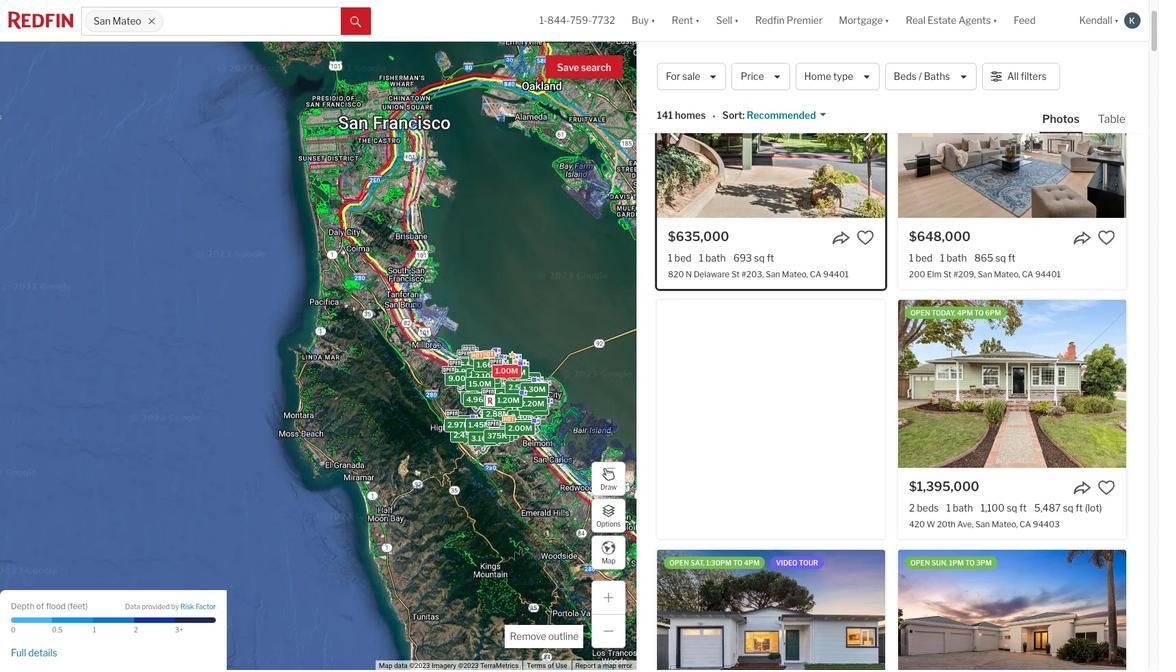 Task type: vqa. For each thing, say whether or not it's contained in the screenshot.
2.76M
yes



Task type: locate. For each thing, give the bounding box(es) containing it.
terms
[[527, 662, 546, 670]]

1 horizontal spatial of
[[548, 662, 554, 670]]

759-
[[570, 15, 592, 26]]

by
[[171, 603, 179, 611]]

mortgage ▾ button
[[839, 0, 890, 41]]

1 94401 from the left
[[823, 269, 849, 280]]

1 vertical spatial 4pm
[[957, 309, 973, 317]]

data
[[125, 603, 140, 611]]

0.5
[[52, 626, 63, 634]]

5,487 sq ft (lot)
[[1035, 502, 1102, 514]]

$1,395,000
[[909, 480, 980, 494]]

0
[[11, 626, 16, 634]]

4pm right 1:30pm
[[744, 559, 760, 567]]

799k
[[484, 397, 504, 407]]

to right 1:30pm
[[733, 559, 743, 567]]

2.13m
[[499, 390, 521, 399]]

st right elm on the top of page
[[944, 269, 952, 280]]

1 horizontal spatial bed
[[916, 252, 933, 264]]

3.10m
[[456, 363, 479, 372], [471, 434, 494, 443]]

1 bed from the left
[[675, 252, 692, 264]]

sell
[[716, 15, 733, 26]]

beds
[[894, 71, 917, 82]]

homes
[[765, 55, 816, 73]]

terrametrics
[[480, 662, 519, 670]]

1 vertical spatial 2
[[909, 502, 915, 514]]

1 vertical spatial video tour
[[776, 559, 818, 567]]

0 vertical spatial map
[[602, 556, 616, 565]]

open sat, 1:30pm to 4pm
[[670, 559, 760, 567]]

1 horizontal spatial map
[[602, 556, 616, 565]]

1 vertical spatial 3pm
[[976, 559, 992, 567]]

2 ©2023 from the left
[[458, 662, 479, 670]]

of left use
[[548, 662, 554, 670]]

1 bed up 820 at top
[[668, 252, 692, 264]]

▾ for buy ▾
[[651, 15, 656, 26]]

delaware
[[694, 269, 730, 280]]

risk factor link
[[180, 603, 216, 612]]

3pm right 1pm
[[976, 559, 992, 567]]

open left the sun,
[[911, 559, 930, 567]]

table
[[1098, 113, 1126, 126]]

real estate agents ▾
[[906, 15, 998, 26]]

1 bed up the 200
[[909, 252, 933, 264]]

to right the '12pm'
[[727, 59, 736, 67]]

4 ▾ from the left
[[885, 15, 890, 26]]

0 horizontal spatial st
[[732, 269, 740, 280]]

open left 1:30pm
[[670, 559, 689, 567]]

1 bath up delaware
[[699, 252, 726, 264]]

©2023 right imagery
[[458, 662, 479, 670]]

2.45m
[[454, 430, 477, 440]]

open
[[670, 59, 689, 67], [911, 59, 930, 67], [911, 309, 930, 317], [670, 559, 689, 567], [911, 559, 930, 567]]

open today, 4pm to 6pm
[[911, 309, 1001, 317]]

feed
[[1014, 15, 1036, 26]]

0 horizontal spatial 2
[[134, 626, 138, 634]]

of for terms
[[548, 662, 554, 670]]

map for map
[[602, 556, 616, 565]]

sq up 820 n delaware st #203, san mateo, ca 94401
[[754, 252, 765, 264]]

0 vertical spatial 615k
[[471, 356, 491, 365]]

recommended button
[[745, 109, 827, 122]]

favorite button checkbox for $1,395,000
[[1098, 479, 1116, 497]]

sat, left 1:30pm
[[691, 559, 705, 567]]

3 ▾ from the left
[[735, 15, 739, 26]]

sq right 1,100
[[1007, 502, 1018, 514]]

1 bed for $648,000
[[909, 252, 933, 264]]

▾ right sell
[[735, 15, 739, 26]]

previous button image
[[668, 127, 682, 141]]

1 up 820 at top
[[668, 252, 673, 264]]

2 vertical spatial 2
[[134, 626, 138, 634]]

to for 1:30pm
[[733, 559, 743, 567]]

units for 2 units
[[474, 353, 493, 363]]

mateo
[[113, 15, 141, 27]]

0 horizontal spatial map
[[379, 662, 393, 670]]

0 vertical spatial video
[[770, 59, 791, 67]]

filters
[[1021, 71, 1047, 82]]

2 horizontal spatial 4pm
[[975, 59, 991, 67]]

1 up elm on the top of page
[[940, 252, 945, 264]]

4pm for open sat, 2pm to 4pm
[[975, 59, 991, 67]]

865
[[975, 252, 994, 264]]

1 horizontal spatial favorite button image
[[1098, 479, 1116, 497]]

4pm for open sat, 1:30pm to 4pm
[[744, 559, 760, 567]]

▾ right rent
[[695, 15, 700, 26]]

1 vertical spatial favorite button image
[[1098, 479, 1116, 497]]

bath up ave,
[[953, 502, 973, 514]]

video tour for open sat, 12pm to 3pm
[[770, 59, 812, 67]]

favorite button image
[[857, 229, 875, 247], [1098, 479, 1116, 497]]

2 inside map region
[[468, 353, 473, 363]]

2 st from the left
[[944, 269, 952, 280]]

0 horizontal spatial 1 bed
[[668, 252, 692, 264]]

open up for sale
[[670, 59, 689, 67]]

bath up delaware
[[706, 252, 726, 264]]

1 vertical spatial 1.98m
[[488, 381, 511, 391]]

2.76m
[[491, 412, 514, 421]]

1 bath up ave,
[[947, 502, 973, 514]]

0 horizontal spatial 4pm
[[744, 559, 760, 567]]

4pm right 2pm
[[975, 59, 991, 67]]

n
[[686, 269, 692, 280]]

0 horizontal spatial ©2023
[[409, 662, 430, 670]]

2 vertical spatial 1.10m
[[483, 398, 504, 407]]

ft for $648,000
[[1008, 252, 1016, 264]]

1 horizontal spatial st
[[944, 269, 952, 280]]

to for 12pm
[[727, 59, 736, 67]]

ft for $635,000
[[767, 252, 774, 264]]

sq for $1,395,000
[[1007, 502, 1018, 514]]

▾ left user photo
[[1115, 15, 1119, 26]]

2.20m
[[521, 399, 544, 409]]

6pm
[[986, 309, 1001, 317]]

bath up the #209, on the right top of page
[[947, 252, 967, 264]]

of left the flood
[[36, 601, 44, 611]]

map inside button
[[602, 556, 616, 565]]

1
[[668, 252, 673, 264], [699, 252, 704, 264], [909, 252, 914, 264], [940, 252, 945, 264], [947, 502, 951, 514], [93, 626, 96, 634]]

2.15m
[[488, 412, 510, 422]]

1 vertical spatial 3.10m
[[471, 434, 494, 443]]

1 vertical spatial 615k
[[518, 375, 538, 384]]

to right 1pm
[[965, 559, 975, 567]]

2.97m
[[447, 420, 471, 430]]

0 vertical spatial favorite button image
[[857, 229, 875, 247]]

2 bed from the left
[[916, 252, 933, 264]]

▾
[[651, 15, 656, 26], [695, 15, 700, 26], [735, 15, 739, 26], [885, 15, 890, 26], [993, 15, 998, 26], [1115, 15, 1119, 26]]

0 vertical spatial 1.98m
[[481, 368, 504, 377]]

1 bed
[[668, 252, 692, 264], [909, 252, 933, 264]]

1-844-759-7732
[[540, 15, 615, 26]]

of
[[36, 601, 44, 611], [548, 662, 554, 670]]

None search field
[[164, 8, 341, 35]]

2.59m
[[503, 391, 527, 401], [494, 414, 518, 424]]

2.53m
[[508, 383, 532, 392]]

730k
[[471, 356, 491, 365]]

2 horizontal spatial 2
[[909, 502, 915, 514]]

to for 1pm
[[965, 559, 975, 567]]

3
[[463, 357, 468, 367]]

sat, for 2pm
[[932, 59, 946, 67]]

1.58m
[[470, 371, 493, 381], [485, 373, 508, 383]]

0 vertical spatial of
[[36, 601, 44, 611]]

2 1 bed from the left
[[909, 252, 933, 264]]

1 horizontal spatial 1 bed
[[909, 252, 933, 264]]

0 vertical spatial 1.25m
[[499, 367, 522, 376]]

1 bath up the #209, on the right top of page
[[940, 252, 967, 264]]

▾ right mortgage
[[885, 15, 890, 26]]

bath for $648,000
[[947, 252, 967, 264]]

0 horizontal spatial 94401
[[823, 269, 849, 280]]

2 beds
[[909, 502, 939, 514]]

sq right 865
[[996, 252, 1006, 264]]

0 horizontal spatial of
[[36, 601, 44, 611]]

1 vertical spatial tour
[[799, 559, 818, 567]]

200 elm st #209, san mateo, ca 94401
[[909, 269, 1061, 280]]

2 vertical spatial 4pm
[[744, 559, 760, 567]]

1 1 bed from the left
[[668, 252, 692, 264]]

0 vertical spatial 3.10m
[[456, 363, 479, 372]]

1 up the 200
[[909, 252, 914, 264]]

draw button
[[592, 462, 626, 496]]

sq
[[754, 252, 765, 264], [996, 252, 1006, 264], [1007, 502, 1018, 514], [1063, 502, 1074, 514]]

▾ right buy
[[651, 15, 656, 26]]

0 vertical spatial tour
[[792, 59, 812, 67]]

open for open sat, 2pm to 4pm
[[911, 59, 930, 67]]

15.0m
[[469, 379, 492, 389]]

user photo image
[[1125, 12, 1141, 29]]

1 vertical spatial map
[[379, 662, 393, 670]]

photos
[[1043, 113, 1080, 126]]

to for 4pm
[[975, 309, 984, 317]]

report
[[576, 662, 596, 670]]

video for 3pm
[[770, 59, 791, 67]]

1 right 0.5
[[93, 626, 96, 634]]

(
[[67, 601, 70, 611]]

open up /
[[911, 59, 930, 67]]

1 horizontal spatial 2
[[468, 353, 473, 363]]

3pm up price
[[738, 59, 753, 67]]

ave,
[[958, 519, 974, 530]]

remove
[[510, 631, 546, 642]]

0 horizontal spatial bed
[[675, 252, 692, 264]]

map data ©2023  imagery ©2023 terrametrics
[[379, 662, 519, 670]]

1.10m
[[488, 358, 509, 368], [484, 377, 505, 387], [483, 398, 504, 407]]

1pm
[[949, 559, 964, 567]]

899k
[[466, 366, 487, 376]]

0 vertical spatial 2
[[468, 353, 473, 363]]

map left data
[[379, 662, 393, 670]]

to left 6pm
[[975, 309, 984, 317]]

1 up 20th
[[947, 502, 951, 514]]

615k
[[471, 356, 491, 365], [518, 375, 538, 384]]

favorite button checkbox
[[857, 229, 875, 247], [1098, 229, 1116, 247], [1098, 479, 1116, 497]]

2.88m
[[486, 409, 510, 419]]

favorite button image
[[1098, 229, 1116, 247]]

video
[[770, 59, 791, 67], [776, 559, 798, 567]]

ca left 94403
[[1020, 519, 1031, 530]]

1 vertical spatial video
[[776, 559, 798, 567]]

2 ▾ from the left
[[695, 15, 700, 26]]

ft right 865
[[1008, 252, 1016, 264]]

375k
[[492, 428, 512, 438], [487, 431, 507, 441]]

▾ right the agents
[[993, 15, 998, 26]]

open for open sat, 1:30pm to 4pm
[[670, 559, 689, 567]]

ca right #203,
[[810, 269, 822, 280]]

mortgage ▾ button
[[831, 0, 898, 41]]

sat, up baths at the right top of page
[[932, 59, 946, 67]]

map down options
[[602, 556, 616, 565]]

sat, up sale
[[691, 59, 705, 67]]

full details button
[[11, 647, 57, 659]]

open left today,
[[911, 309, 930, 317]]

sq right 5,487
[[1063, 502, 1074, 514]]

remove san mateo image
[[148, 17, 156, 25]]

1 horizontal spatial 3pm
[[976, 559, 992, 567]]

1 vertical spatial of
[[548, 662, 554, 670]]

home
[[805, 71, 831, 82]]

0 vertical spatial 3pm
[[738, 59, 753, 67]]

#203,
[[742, 269, 764, 280]]

865 sq ft
[[975, 252, 1016, 264]]

ft left 5,487
[[1020, 502, 1027, 514]]

1 horizontal spatial 94401
[[1036, 269, 1061, 280]]

:
[[743, 110, 745, 121]]

•
[[713, 110, 716, 122]]

94401
[[823, 269, 849, 280], [1036, 269, 1061, 280]]

st left #203,
[[732, 269, 740, 280]]

679k
[[472, 354, 493, 363]]

1 ▾ from the left
[[651, 15, 656, 26]]

5 ▾ from the left
[[993, 15, 998, 26]]

4pm right today,
[[957, 309, 973, 317]]

favorite button checkbox for $635,000
[[857, 229, 875, 247]]

open sun, 1pm to 3pm
[[911, 559, 992, 567]]

to right 2pm
[[964, 59, 974, 67]]

0 horizontal spatial favorite button image
[[857, 229, 875, 247]]

0 vertical spatial 4pm
[[975, 59, 991, 67]]

1 bath for $1,395,000
[[947, 502, 973, 514]]

949k
[[524, 386, 545, 396]]

ft up 820 n delaware st #203, san mateo, ca 94401
[[767, 252, 774, 264]]

2.85m
[[489, 418, 513, 428]]

2.00m up '2.15m'
[[485, 401, 509, 411]]

0 vertical spatial video tour
[[770, 59, 812, 67]]

1 horizontal spatial ©2023
[[458, 662, 479, 670]]

st
[[732, 269, 740, 280], [944, 269, 952, 280]]

0 horizontal spatial 3pm
[[738, 59, 753, 67]]

635k
[[471, 355, 492, 364]]

©2023 right data
[[409, 662, 430, 670]]

open for open sat, 12pm to 3pm
[[670, 59, 689, 67]]

1 vertical spatial 1.25m
[[494, 377, 516, 387]]

bed up the 200
[[916, 252, 933, 264]]

4.96m
[[466, 395, 490, 404]]

map
[[602, 556, 616, 565], [379, 662, 393, 670]]

open for open today, 4pm to 6pm
[[911, 309, 930, 317]]

6 ▾ from the left
[[1115, 15, 1119, 26]]

bed up n
[[675, 252, 692, 264]]

▾ for rent ▾
[[695, 15, 700, 26]]

ft
[[767, 252, 774, 264], [1008, 252, 1016, 264], [1020, 502, 1027, 514], [1076, 502, 1083, 514]]



Task type: describe. For each thing, give the bounding box(es) containing it.
tour for open sat, 1:30pm to 4pm
[[799, 559, 818, 567]]

$635,000
[[668, 230, 729, 244]]

2pm
[[947, 59, 963, 67]]

ft left (lot)
[[1076, 502, 1083, 514]]

photo of 716 ocean view ave, san mateo, ca 94401 image
[[657, 550, 885, 670]]

video for 4pm
[[776, 559, 798, 567]]

photo of 57 roxbury ln, san mateo, ca 94402 image
[[898, 550, 1127, 670]]

1.68m
[[484, 389, 506, 399]]

sat, for 1:30pm
[[691, 559, 705, 567]]

sat, for 12pm
[[691, 59, 705, 67]]

789k
[[473, 367, 493, 377]]

units for 3 units
[[470, 357, 489, 367]]

)
[[85, 601, 88, 611]]

redfin premier
[[755, 15, 823, 26]]

bed for $635,000
[[675, 252, 692, 264]]

sell ▾
[[716, 15, 739, 26]]

buy ▾
[[632, 15, 656, 26]]

favorite button checkbox for $648,000
[[1098, 229, 1116, 247]]

19.8m
[[509, 421, 531, 431]]

▾ for mortgage ▾
[[885, 15, 890, 26]]

real
[[906, 15, 926, 26]]

$648,000
[[909, 230, 971, 244]]

1 vertical spatial 1.10m
[[484, 377, 505, 387]]

1 horizontal spatial 615k
[[518, 375, 538, 384]]

price
[[741, 71, 764, 82]]

1.40m
[[486, 396, 509, 406]]

ft for $1,395,000
[[1020, 502, 1027, 514]]

options
[[596, 520, 621, 528]]

draw
[[601, 483, 617, 491]]

submit search image
[[350, 16, 361, 27]]

rent ▾ button
[[672, 0, 700, 41]]

real estate agents ▾ link
[[906, 0, 998, 41]]

elm
[[927, 269, 942, 280]]

mortgage
[[839, 15, 883, 26]]

▾ inside dropdown button
[[993, 15, 998, 26]]

1:30pm
[[706, 559, 732, 567]]

898k
[[482, 375, 503, 385]]

estate
[[928, 15, 957, 26]]

premier
[[787, 15, 823, 26]]

recommended
[[747, 110, 816, 121]]

map region
[[0, 19, 645, 670]]

sq for $635,000
[[754, 252, 765, 264]]

4.65m
[[470, 374, 494, 383]]

5
[[473, 374, 478, 383]]

market insights link
[[978, 44, 1060, 74]]

420
[[909, 519, 925, 530]]

save search
[[557, 61, 611, 73]]

next button image
[[861, 127, 875, 141]]

2 94401 from the left
[[1036, 269, 1061, 280]]

favorite button image for $635,000
[[857, 229, 875, 247]]

rent
[[672, 15, 693, 26]]

open for open sun, 1pm to 3pm
[[911, 559, 930, 567]]

a
[[598, 662, 601, 670]]

1,100 sq ft
[[981, 502, 1027, 514]]

2.50m
[[464, 392, 488, 402]]

feet
[[70, 601, 85, 611]]

agents
[[959, 15, 991, 26]]

0 vertical spatial 1.70m
[[471, 358, 494, 368]]

1 vertical spatial 2.75m
[[477, 391, 501, 401]]

full
[[11, 647, 26, 658]]

to for 2pm
[[964, 59, 974, 67]]

details
[[28, 647, 57, 658]]

420 w 20th ave, san mateo, ca 94403
[[909, 519, 1060, 530]]

favorite button image for $1,395,000
[[1098, 479, 1116, 497]]

1 st from the left
[[732, 269, 740, 280]]

market insights
[[978, 59, 1060, 72]]

1,100
[[981, 502, 1005, 514]]

1.29m
[[519, 392, 541, 402]]

3pm for open sun, 1pm to 3pm
[[976, 559, 992, 567]]

ca right the #209, on the right top of page
[[1022, 269, 1034, 280]]

3.77m
[[487, 402, 510, 412]]

outline
[[548, 631, 579, 642]]

0 vertical spatial 2.59m
[[503, 391, 527, 401]]

for
[[819, 55, 840, 73]]

20th
[[937, 519, 956, 530]]

options button
[[592, 499, 626, 533]]

sort
[[723, 110, 743, 121]]

1 vertical spatial 1.70m
[[490, 390, 513, 399]]

buy ▾ button
[[632, 0, 656, 41]]

imagery
[[432, 662, 456, 670]]

risk
[[180, 603, 194, 611]]

use
[[556, 662, 567, 670]]

terms of use
[[527, 662, 567, 670]]

(lot)
[[1085, 502, 1102, 514]]

2 for 2 beds
[[909, 502, 915, 514]]

2 vertical spatial 1.25m
[[511, 393, 534, 403]]

units for 23 units
[[482, 371, 501, 381]]

0 horizontal spatial 615k
[[471, 356, 491, 365]]

beds / baths
[[894, 71, 950, 82]]

of for depth
[[36, 601, 44, 611]]

1 ©2023 from the left
[[409, 662, 430, 670]]

tour for open sat, 12pm to 3pm
[[792, 59, 812, 67]]

693
[[734, 252, 752, 264]]

save search button
[[546, 55, 623, 79]]

home type
[[805, 71, 854, 82]]

google image
[[3, 652, 49, 670]]

0 vertical spatial 1.10m
[[488, 358, 509, 368]]

1 vertical spatial 2.59m
[[494, 414, 518, 424]]

w
[[927, 519, 936, 530]]

1 bed for $635,000
[[668, 252, 692, 264]]

▾ for sell ▾
[[735, 15, 739, 26]]

1.44m
[[491, 371, 514, 381]]

bath for $635,000
[[706, 252, 726, 264]]

3pm for open sat, 12pm to 3pm
[[738, 59, 753, 67]]

units for 5 units
[[479, 374, 498, 383]]

all
[[1007, 71, 1019, 82]]

94403
[[1033, 519, 1060, 530]]

redfin
[[755, 15, 785, 26]]

for sale
[[666, 71, 701, 82]]

sell ▾ button
[[716, 0, 739, 41]]

insights
[[1018, 59, 1060, 72]]

1 up delaware
[[699, 252, 704, 264]]

2.00m down '2.15m'
[[491, 424, 515, 433]]

photo of 420 w 20th ave, san mateo, ca 94403 image
[[898, 300, 1127, 468]]

1-844-759-7732 link
[[540, 15, 615, 26]]

2 for 2 units
[[468, 353, 473, 363]]

1 bath for $648,000
[[940, 252, 967, 264]]

depth of flood ( feet )
[[11, 601, 88, 611]]

1 horizontal spatial 4pm
[[957, 309, 973, 317]]

rent ▾
[[672, 15, 700, 26]]

/
[[919, 71, 922, 82]]

photo of 200 elm st #209, san mateo, ca 94401 image
[[898, 50, 1127, 218]]

video tour for open sat, 1:30pm to 4pm
[[776, 559, 818, 567]]

1.45m
[[468, 420, 491, 429]]

0 vertical spatial 2.75m
[[469, 370, 492, 380]]

ad region
[[657, 300, 885, 539]]

remove outline button
[[505, 625, 583, 648]]

flood
[[46, 601, 66, 611]]

2.00m down 650k
[[508, 424, 532, 433]]

sq for $648,000
[[996, 252, 1006, 264]]

▾ for kendall ▾
[[1115, 15, 1119, 26]]

bath for $1,395,000
[[953, 502, 973, 514]]

ca right the '12pm'
[[740, 55, 762, 73]]

kendall ▾
[[1080, 15, 1119, 26]]

7732
[[592, 15, 615, 26]]

map for map data ©2023  imagery ©2023 terrametrics
[[379, 662, 393, 670]]

1.67m
[[492, 375, 515, 385]]

rent ▾ button
[[664, 0, 708, 41]]

1.08m
[[490, 365, 513, 375]]

3.90m
[[455, 367, 479, 377]]

1 bath for $635,000
[[699, 252, 726, 264]]

bed for $648,000
[[916, 252, 933, 264]]

san mateo
[[94, 15, 141, 27]]

photo of 820 n delaware st #203, san mateo, ca 94401 image
[[657, 50, 885, 218]]

depth
[[11, 601, 34, 611]]



